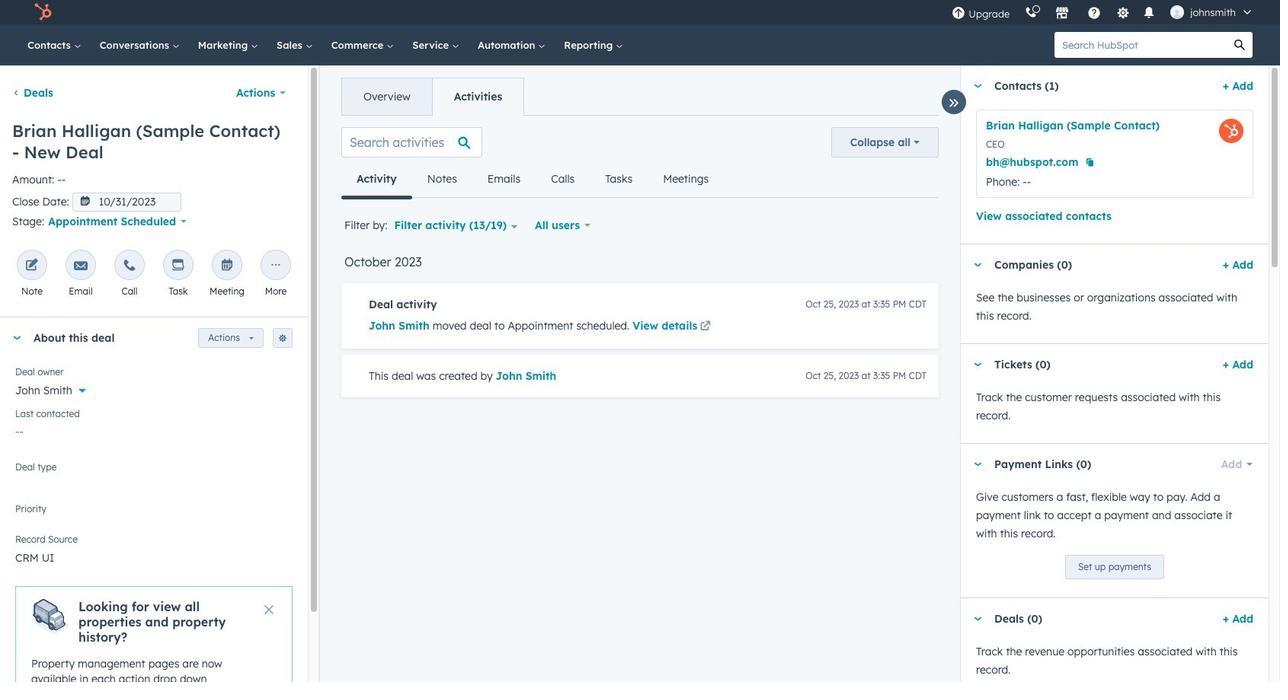 Task type: describe. For each thing, give the bounding box(es) containing it.
Search HubSpot search field
[[1055, 32, 1227, 58]]

link opens in a new window image
[[700, 319, 711, 337]]

3 caret image from the top
[[973, 618, 982, 622]]

0 vertical spatial caret image
[[973, 84, 982, 88]]

1 vertical spatial caret image
[[12, 337, 21, 340]]

john smith image
[[1171, 5, 1185, 19]]

marketplaces image
[[1056, 7, 1070, 21]]

link opens in a new window image
[[700, 322, 711, 333]]

create an email image
[[74, 259, 88, 274]]

-- text field
[[15, 418, 293, 442]]

close image
[[264, 606, 274, 615]]

make a phone call image
[[123, 259, 136, 274]]

Search activities search field
[[341, 127, 482, 158]]



Task type: vqa. For each thing, say whether or not it's contained in the screenshot.
menu
yes



Task type: locate. For each thing, give the bounding box(es) containing it.
menu
[[945, 0, 1262, 24]]

alert
[[15, 587, 293, 683]]

navigation
[[341, 78, 525, 116]]

feed
[[329, 115, 951, 416]]

tab list
[[341, 161, 724, 199]]

MM/DD/YYYY text field
[[72, 193, 181, 212]]

create a note image
[[25, 259, 39, 274]]

schedule a meeting image
[[220, 259, 234, 274]]

caret image
[[973, 263, 982, 267], [973, 463, 982, 467], [973, 618, 982, 622]]

1 vertical spatial caret image
[[973, 463, 982, 467]]

1 caret image from the top
[[973, 263, 982, 267]]

create a task image
[[171, 259, 185, 274]]

2 vertical spatial caret image
[[973, 618, 982, 622]]

manage card settings image
[[278, 335, 287, 344]]

2 vertical spatial caret image
[[973, 363, 982, 367]]

2 caret image from the top
[[973, 463, 982, 467]]

0 vertical spatial caret image
[[973, 263, 982, 267]]

more activities, menu pop up image
[[269, 259, 283, 274]]

caret image
[[973, 84, 982, 88], [12, 337, 21, 340], [973, 363, 982, 367]]



